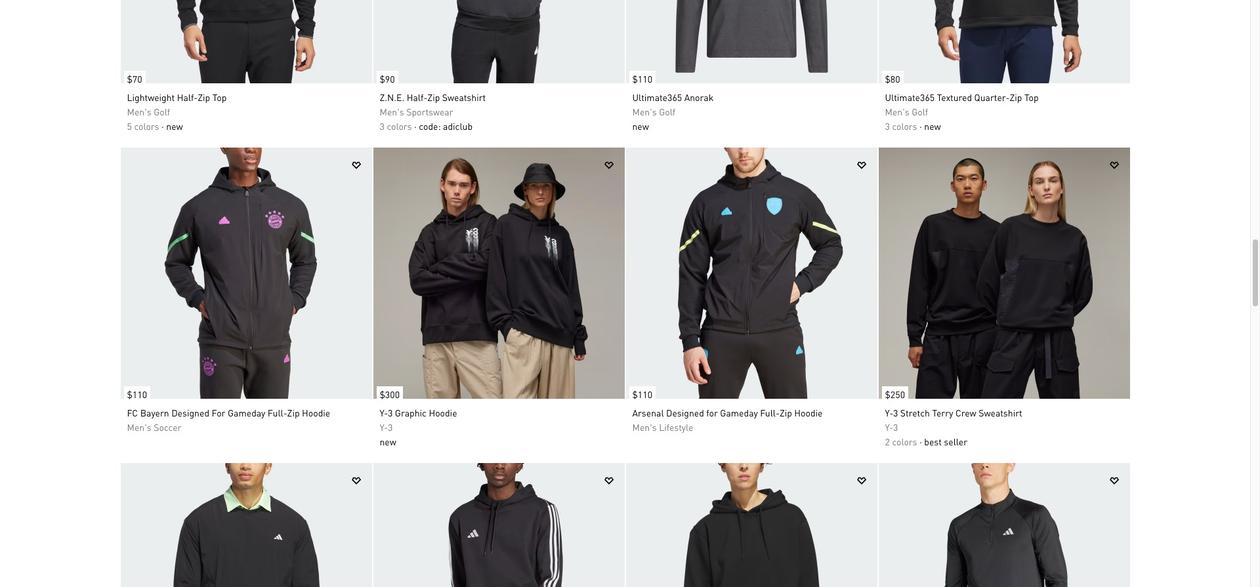 Task type: vqa. For each thing, say whether or not it's contained in the screenshot.


Task type: describe. For each thing, give the bounding box(es) containing it.
y-3 black y-3 graphic hoodie image
[[373, 148, 625, 399]]

arsenal
[[633, 407, 664, 419]]

· inside the lightweight half-zip top men's golf 5 colors · new
[[162, 120, 164, 132]]

for
[[212, 407, 226, 419]]

men's lifestyle black arsenal designed for gameday full-zip hoodie image
[[626, 148, 878, 399]]

$250
[[886, 389, 906, 401]]

$110 link up ultimate365 anorak men's golf new
[[626, 64, 656, 87]]

half- for lightweight
[[177, 91, 198, 103]]

sweatshirt inside y-3 stretch terry crew sweatshirt y-3 2 colors · best seller
[[979, 407, 1023, 419]]

textured
[[938, 91, 973, 103]]

3 inside ultimate365 textured quarter-zip top men's golf 3 colors · new
[[886, 120, 890, 132]]

men's inside ultimate365 anorak men's golf new
[[633, 106, 657, 118]]

3 inside z.n.e. half-zip sweatshirt men's sportswear 3 colors · code: adiclub
[[380, 120, 385, 132]]

full- inside arsenal designed for gameday full-zip hoodie men's lifestyle
[[761, 407, 780, 419]]

anorak
[[685, 91, 714, 103]]

new inside ultimate365 anorak men's golf new
[[633, 120, 649, 132]]

$300
[[380, 389, 400, 401]]

men's originals black shmoofoil monument hoodie image
[[626, 464, 878, 588]]

stretch
[[901, 407, 931, 419]]

gameday inside arsenal designed for gameday full-zip hoodie men's lifestyle
[[721, 407, 758, 419]]

lifestyle
[[659, 422, 694, 433]]

lightweight half-zip top men's golf 5 colors · new
[[127, 91, 227, 132]]

sportswear
[[407, 106, 454, 118]]

best
[[925, 436, 942, 448]]

$80 link
[[879, 64, 904, 87]]

$90 link
[[373, 64, 398, 87]]

· inside ultimate365 textured quarter-zip top men's golf 3 colors · new
[[920, 120, 923, 132]]

men's golf black ultimate365 textured quarter-zip top image
[[879, 0, 1131, 83]]

men's inside z.n.e. half-zip sweatshirt men's sportswear 3 colors · code: adiclub
[[380, 106, 404, 118]]

terry
[[933, 407, 954, 419]]

· inside z.n.e. half-zip sweatshirt men's sportswear 3 colors · code: adiclub
[[414, 120, 417, 132]]

colors inside y-3 stretch terry crew sweatshirt y-3 2 colors · best seller
[[893, 436, 918, 448]]

colors inside ultimate365 textured quarter-zip top men's golf 3 colors · new
[[893, 120, 918, 132]]

new inside the lightweight half-zip top men's golf 5 colors · new
[[166, 120, 183, 132]]

z.n.e. half-zip sweatshirt men's sportswear 3 colors · code: adiclub
[[380, 91, 486, 132]]

zip inside fc bayern designed for gameday full-zip hoodie men's soccer
[[287, 407, 300, 419]]

$90
[[380, 73, 395, 85]]

new inside y-3 graphic hoodie y-3 new
[[380, 436, 397, 448]]

$110 for arsenal designed for gameday full-zip hoodie men's lifestyle
[[633, 389, 653, 401]]

$70 link
[[121, 64, 146, 87]]

top inside the lightweight half-zip top men's golf 5 colors · new
[[213, 91, 227, 103]]

zip inside arsenal designed for gameday full-zip hoodie men's lifestyle
[[780, 407, 793, 419]]

$110 for fc bayern designed for gameday full-zip hoodie men's soccer
[[127, 389, 147, 401]]

code:
[[419, 120, 441, 132]]

hoodie inside fc bayern designed for gameday full-zip hoodie men's soccer
[[302, 407, 330, 419]]

men's sportswear black z.n.e. half-zip sweatshirt image
[[373, 0, 625, 83]]

men's inside ultimate365 textured quarter-zip top men's golf 3 colors · new
[[886, 106, 910, 118]]

zip inside ultimate365 textured quarter-zip top men's golf 3 colors · new
[[1010, 91, 1023, 103]]

$80
[[886, 73, 901, 85]]

zip inside z.n.e. half-zip sweatshirt men's sportswear 3 colors · code: adiclub
[[428, 91, 440, 103]]

$250 link
[[879, 380, 909, 403]]

lightweight
[[127, 91, 175, 103]]

golf inside ultimate365 anorak men's golf new
[[659, 106, 676, 118]]

zip inside the lightweight half-zip top men's golf 5 colors · new
[[198, 91, 210, 103]]

graphic
[[395, 407, 427, 419]]

$110 link for fc bayern designed for gameday full-zip hoodie
[[121, 380, 150, 403]]

ultimate365 for $80
[[886, 91, 935, 103]]

sweatshirt inside z.n.e. half-zip sweatshirt men's sportswear 3 colors · code: adiclub
[[442, 91, 486, 103]]

designed inside arsenal designed for gameday full-zip hoodie men's lifestyle
[[667, 407, 705, 419]]

y-3 stretch terry crew sweatshirt y-3 2 colors · best seller
[[886, 407, 1023, 448]]

designed inside fc bayern designed for gameday full-zip hoodie men's soccer
[[172, 407, 210, 419]]

· inside y-3 stretch terry crew sweatshirt y-3 2 colors · best seller
[[920, 436, 923, 448]]



Task type: locate. For each thing, give the bounding box(es) containing it.
men's inside fc bayern designed for gameday full-zip hoodie men's soccer
[[127, 422, 152, 433]]

half- up sportswear
[[407, 91, 428, 103]]

fc bayern designed for gameday full-zip hoodie men's soccer
[[127, 407, 330, 433]]

top
[[213, 91, 227, 103], [1025, 91, 1039, 103]]

1 horizontal spatial hoodie
[[429, 407, 457, 419]]

full-
[[268, 407, 287, 419], [761, 407, 780, 419]]

·
[[162, 120, 164, 132], [414, 120, 417, 132], [920, 120, 923, 132], [920, 436, 923, 448]]

2 ultimate365 from the left
[[886, 91, 935, 103]]

colors inside z.n.e. half-zip sweatshirt men's sportswear 3 colors · code: adiclub
[[387, 120, 412, 132]]

0 vertical spatial sweatshirt
[[442, 91, 486, 103]]

hoodie inside y-3 graphic hoodie y-3 new
[[429, 407, 457, 419]]

1 designed from the left
[[172, 407, 210, 419]]

ultimate365 textured quarter-zip top men's golf 3 colors · new
[[886, 91, 1039, 132]]

designed
[[172, 407, 210, 419], [667, 407, 705, 419]]

$110 up fc
[[127, 389, 147, 401]]

men's
[[127, 106, 152, 118], [380, 106, 404, 118], [633, 106, 657, 118], [886, 106, 910, 118], [127, 422, 152, 433], [633, 422, 657, 433]]

quarter-
[[975, 91, 1010, 103]]

men's inside arsenal designed for gameday full-zip hoodie men's lifestyle
[[633, 422, 657, 433]]

ultimate365 anorak men's golf new
[[633, 91, 714, 132]]

z.n.e.
[[380, 91, 405, 103]]

colors down z.n.e.
[[387, 120, 412, 132]]

2 horizontal spatial golf
[[912, 106, 929, 118]]

0 horizontal spatial top
[[213, 91, 227, 103]]

full- inside fc bayern designed for gameday full-zip hoodie men's soccer
[[268, 407, 287, 419]]

1 full- from the left
[[268, 407, 287, 419]]

arsenal designed for gameday full-zip hoodie men's lifestyle
[[633, 407, 823, 433]]

gameday inside fc bayern designed for gameday full-zip hoodie men's soccer
[[228, 407, 266, 419]]

2
[[886, 436, 890, 448]]

hoodie inside arsenal designed for gameday full-zip hoodie men's lifestyle
[[795, 407, 823, 419]]

y-
[[380, 407, 388, 419], [886, 407, 894, 419], [380, 422, 388, 433], [886, 422, 894, 433]]

$110 link for arsenal designed for gameday full-zip hoodie
[[626, 380, 656, 403]]

colors
[[134, 120, 159, 132], [387, 120, 412, 132], [893, 120, 918, 132], [893, 436, 918, 448]]

0 horizontal spatial full-
[[268, 407, 287, 419]]

0 horizontal spatial ultimate365
[[633, 91, 682, 103]]

2 horizontal spatial hoodie
[[795, 407, 823, 419]]

2 hoodie from the left
[[429, 407, 457, 419]]

1 horizontal spatial half-
[[407, 91, 428, 103]]

$300 link
[[373, 380, 403, 403]]

ultimate365 inside ultimate365 textured quarter-zip top men's golf 3 colors · new
[[886, 91, 935, 103]]

zip
[[198, 91, 210, 103], [428, 91, 440, 103], [1010, 91, 1023, 103], [287, 407, 300, 419], [780, 407, 793, 419]]

top inside ultimate365 textured quarter-zip top men's golf 3 colors · new
[[1025, 91, 1039, 103]]

$110 up ultimate365 anorak men's golf new
[[633, 73, 653, 85]]

men's training black gym+ training 1/4-zip long sleeve tee image
[[879, 464, 1131, 588]]

top right quarter-
[[1025, 91, 1039, 103]]

1 ultimate365 from the left
[[633, 91, 682, 103]]

$110 link
[[626, 64, 656, 87], [121, 380, 150, 403], [626, 380, 656, 403]]

1 horizontal spatial top
[[1025, 91, 1039, 103]]

2 half- from the left
[[407, 91, 428, 103]]

designed up soccer
[[172, 407, 210, 419]]

2 top from the left
[[1025, 91, 1039, 103]]

new inside ultimate365 textured quarter-zip top men's golf 3 colors · new
[[925, 120, 942, 132]]

half- right lightweight
[[177, 91, 198, 103]]

golf inside the lightweight half-zip top men's golf 5 colors · new
[[154, 106, 170, 118]]

1 horizontal spatial ultimate365
[[886, 91, 935, 103]]

colors down $80 at the right top of page
[[893, 120, 918, 132]]

$110 up the arsenal
[[633, 389, 653, 401]]

0 horizontal spatial half-
[[177, 91, 198, 103]]

1 horizontal spatial sweatshirt
[[979, 407, 1023, 419]]

ultimate365 for $110
[[633, 91, 682, 103]]

new
[[166, 120, 183, 132], [633, 120, 649, 132], [925, 120, 942, 132], [380, 436, 397, 448]]

golf
[[154, 106, 170, 118], [659, 106, 676, 118], [912, 106, 929, 118]]

1 golf from the left
[[154, 106, 170, 118]]

colors right 2
[[893, 436, 918, 448]]

0 horizontal spatial hoodie
[[302, 407, 330, 419]]

sweatshirt
[[442, 91, 486, 103], [979, 407, 1023, 419]]

soccer
[[154, 422, 182, 433]]

0 horizontal spatial golf
[[154, 106, 170, 118]]

1 vertical spatial sweatshirt
[[979, 407, 1023, 419]]

colors inside the lightweight half-zip top men's golf 5 colors · new
[[134, 120, 159, 132]]

5
[[127, 120, 132, 132]]

$110
[[633, 73, 653, 85], [127, 389, 147, 401], [633, 389, 653, 401]]

1 horizontal spatial designed
[[667, 407, 705, 419]]

men's golf black ultimate365 anorak image
[[626, 0, 878, 83]]

half- for z.n.e.
[[407, 91, 428, 103]]

hoodie
[[302, 407, 330, 419], [429, 407, 457, 419], [795, 407, 823, 419]]

1 half- from the left
[[177, 91, 198, 103]]

men's inside the lightweight half-zip top men's golf 5 colors · new
[[127, 106, 152, 118]]

1 hoodie from the left
[[302, 407, 330, 419]]

colors right 5
[[134, 120, 159, 132]]

1 top from the left
[[213, 91, 227, 103]]

half- inside the lightweight half-zip top men's golf 5 colors · new
[[177, 91, 198, 103]]

2 gameday from the left
[[721, 407, 758, 419]]

seller
[[945, 436, 968, 448]]

ultimate365 left anorak
[[633, 91, 682, 103]]

ultimate365 down $80 at the right top of page
[[886, 91, 935, 103]]

top down the men's golf black lightweight half-zip top image in the top left of the page
[[213, 91, 227, 103]]

men's soccer black tiro 23 league sweat hoodie image
[[373, 464, 625, 588]]

0 horizontal spatial gameday
[[228, 407, 266, 419]]

half-
[[177, 91, 198, 103], [407, 91, 428, 103]]

crew
[[956, 407, 977, 419]]

men's golf black lightweight half-zip top image
[[121, 0, 372, 83]]

sweatshirt right crew
[[979, 407, 1023, 419]]

3
[[380, 120, 385, 132], [886, 120, 890, 132], [388, 407, 393, 419], [894, 407, 899, 419], [388, 422, 393, 433], [894, 422, 899, 433]]

2 designed from the left
[[667, 407, 705, 419]]

men's golf black ultimate365 tour wind.rdy sweatshirt image
[[121, 464, 372, 588]]

$110 link up fc
[[121, 380, 150, 403]]

half- inside z.n.e. half-zip sweatshirt men's sportswear 3 colors · code: adiclub
[[407, 91, 428, 103]]

2 full- from the left
[[761, 407, 780, 419]]

0 horizontal spatial designed
[[172, 407, 210, 419]]

fc
[[127, 407, 138, 419]]

ultimate365 inside ultimate365 anorak men's golf new
[[633, 91, 682, 103]]

sweatshirt up adiclub
[[442, 91, 486, 103]]

golf inside ultimate365 textured quarter-zip top men's golf 3 colors · new
[[912, 106, 929, 118]]

adiclub
[[443, 120, 473, 132]]

gameday
[[228, 407, 266, 419], [721, 407, 758, 419]]

1 horizontal spatial golf
[[659, 106, 676, 118]]

$70
[[127, 73, 142, 85]]

0 horizontal spatial sweatshirt
[[442, 91, 486, 103]]

1 gameday from the left
[[228, 407, 266, 419]]

y-3 graphic hoodie y-3 new
[[380, 407, 457, 448]]

1 horizontal spatial full-
[[761, 407, 780, 419]]

3 hoodie from the left
[[795, 407, 823, 419]]

bayern
[[140, 407, 169, 419]]

ultimate365
[[633, 91, 682, 103], [886, 91, 935, 103]]

y-3 black y-3 stretch terry crew sweatshirt image
[[879, 148, 1131, 399]]

1 horizontal spatial gameday
[[721, 407, 758, 419]]

2 golf from the left
[[659, 106, 676, 118]]

for
[[707, 407, 718, 419]]

$110 link up the arsenal
[[626, 380, 656, 403]]

men's soccer black fc bayern designed for gameday full-zip hoodie image
[[121, 148, 372, 399]]

designed up lifestyle
[[667, 407, 705, 419]]

3 golf from the left
[[912, 106, 929, 118]]



